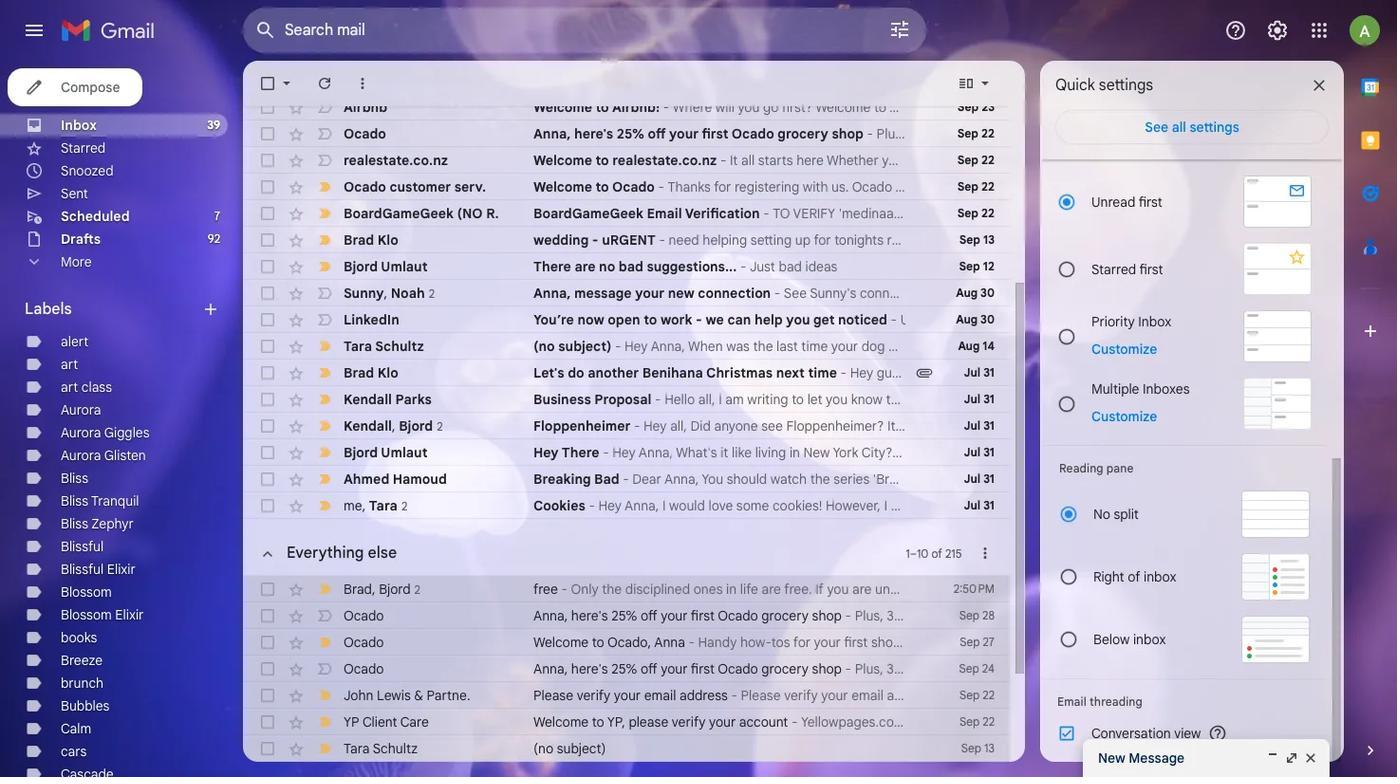 Task type: locate. For each thing, give the bounding box(es) containing it.
1 vertical spatial subject)
[[557, 740, 606, 757]]

1 vertical spatial bjord umlaut
[[344, 444, 428, 461]]

31 up the 'industry'
[[983, 392, 995, 406]]

0 vertical spatial anna, here's 25% off your first ocado grocery shop -
[[533, 125, 877, 142]]

klo down "boardgamegeek (no r."
[[378, 232, 398, 249]]

brad up the kendall parks
[[344, 364, 374, 382]]

sep 22 for please verify your email address -
[[960, 688, 995, 702]]

, inside everything else tab panel
[[372, 580, 376, 598]]

reading
[[1059, 461, 1104, 476]]

2 vertical spatial aurora
[[61, 447, 101, 464]]

1 vertical spatial anna, here's 25% off your first ocado grocery shop -
[[533, 607, 855, 625]]

please verify your email address -
[[533, 687, 741, 704]]

right of inbox
[[1093, 569, 1176, 586]]

inbox link
[[61, 117, 97, 134]]

(no
[[457, 205, 483, 222]]

1 blissful from the top
[[61, 538, 104, 555]]

22 for anna, here's 25% off your first ocado grocery shop -
[[982, 126, 995, 140]]

blossom down blissful elixir link at the left bottom of the page
[[61, 584, 112, 601]]

1 vertical spatial sep 13
[[961, 741, 995, 756]]

customize button down priority inbox
[[1080, 337, 1169, 360]]

blissful down blissful link
[[61, 561, 104, 578]]

jul for hey there -
[[964, 445, 981, 459]]

aug left 14
[[958, 339, 980, 353]]

1 row from the top
[[243, 94, 1010, 121]]

jul for floppenheimer - hey all, did anyone see floppenheimer? it flopped. the industry is washed, kendall
[[964, 419, 981, 433]]

ocado,
[[608, 634, 651, 651]]

None search field
[[243, 8, 926, 53]]

of inside everything else tab panel
[[932, 546, 942, 560]]

0 horizontal spatial of
[[932, 546, 942, 560]]

refresh image
[[315, 74, 334, 93]]

23 row from the top
[[243, 736, 1010, 762]]

22 for please verify your email address -
[[983, 688, 995, 702]]

inbox inside labels navigation
[[61, 117, 97, 134]]

1 vertical spatial 25%
[[612, 607, 637, 625]]

jul right flopped.
[[964, 419, 981, 433]]

pop out image
[[1284, 751, 1299, 766]]

tara
[[344, 338, 372, 355], [1043, 338, 1069, 355], [369, 497, 398, 514], [344, 740, 370, 757]]

row containing me
[[243, 493, 1010, 519]]

art down 'alert'
[[61, 356, 78, 373]]

from,
[[1027, 471, 1061, 488]]

on
[[963, 471, 978, 488]]

elixir
[[107, 561, 136, 578], [115, 607, 144, 624]]

1 vertical spatial blissful
[[61, 561, 104, 578]]

verify up yp,
[[577, 687, 611, 704]]

anna
[[654, 634, 685, 651]]

tara schultz down the linkedin
[[344, 338, 424, 355]]

blossom down blossom link
[[61, 607, 112, 624]]

0 vertical spatial blossom
[[61, 584, 112, 601]]

customer
[[390, 178, 451, 196]]

bjord umlaut
[[344, 258, 428, 275], [344, 444, 428, 461]]

row containing realestate.co.nz
[[243, 147, 1010, 174]]

anna, here's 25% off your first ocado grocery shop - for welcome to ocado, anna
[[533, 607, 855, 625]]

5 row from the top
[[243, 200, 1010, 227]]

jul up 'on'
[[964, 445, 981, 459]]

0 horizontal spatial the
[[753, 338, 773, 355]]

welcome to realestate.co.nz -
[[533, 152, 730, 169]]

drafts link
[[61, 231, 101, 248]]

, for brad
[[372, 580, 376, 598]]

0 vertical spatial of
[[932, 546, 942, 560]]

13 up 12
[[983, 233, 995, 247]]

tara right "sincerely,"
[[1043, 338, 1069, 355]]

None checkbox
[[258, 124, 277, 143], [258, 177, 277, 196], [258, 204, 277, 223], [258, 231, 277, 250], [258, 310, 277, 329], [258, 337, 277, 356], [258, 364, 277, 383], [258, 417, 277, 436], [258, 580, 277, 599], [258, 607, 277, 626], [258, 686, 277, 705], [258, 713, 277, 732], [258, 124, 277, 143], [258, 177, 277, 196], [258, 204, 277, 223], [258, 231, 277, 250], [258, 310, 277, 329], [258, 337, 277, 356], [258, 364, 277, 383], [258, 417, 277, 436], [258, 580, 277, 599], [258, 607, 277, 626], [258, 686, 277, 705], [258, 713, 277, 732]]

215
[[945, 546, 962, 560]]

bubbles link
[[61, 698, 110, 715]]

starred up the snoozed
[[61, 140, 106, 157]]

17 row from the top
[[243, 576, 1010, 603]]

quick settings
[[1055, 76, 1153, 95]]

blissful for blissful link
[[61, 538, 104, 555]]

yp,
[[607, 714, 625, 731]]

0 vertical spatial off
[[648, 125, 666, 142]]

blissful
[[61, 538, 104, 555], [61, 561, 104, 578]]

0 vertical spatial email
[[647, 205, 682, 222]]

help?
[[1002, 232, 1035, 249]]

1 customize from the top
[[1092, 340, 1157, 357]]

1 tara schultz from the top
[[344, 338, 424, 355]]

floppenheimer - hey all, did anyone see floppenheimer? it flopped. the industry is washed, kendall
[[533, 418, 1141, 435]]

4 jul from the top
[[964, 445, 981, 459]]

umlaut up ahmed hamoud
[[381, 444, 428, 461]]

klo for wedding
[[378, 232, 398, 249]]

art down art link
[[61, 379, 78, 396]]

1 horizontal spatial realestate.co.nz
[[612, 152, 717, 169]]

1 vertical spatial there
[[562, 444, 599, 461]]

can up 12
[[977, 232, 999, 249]]

1 jul from the top
[[964, 365, 981, 380]]

3 jul from the top
[[964, 419, 981, 433]]

time right 'next'
[[808, 364, 837, 382]]

class
[[81, 379, 112, 396]]

0 horizontal spatial ahmed
[[344, 471, 389, 488]]

2 vertical spatial brad
[[344, 580, 372, 598]]

0 horizontal spatial bad
[[619, 258, 643, 275]]

brad up sunny
[[344, 232, 374, 249]]

umlaut for hey
[[381, 444, 428, 461]]

1 (no from the top
[[533, 338, 555, 355]]

alert
[[61, 333, 89, 350]]

time right last
[[801, 338, 828, 355]]

aurora glisten link
[[61, 447, 146, 464]]

aurora down aurora link
[[61, 424, 101, 441]]

starred inside labels navigation
[[61, 140, 106, 157]]

3 brad from the top
[[344, 580, 372, 598]]

1 horizontal spatial boardgamegeek
[[533, 205, 644, 222]]

kendall down the kendall parks
[[344, 417, 392, 434]]

2 aug 30 from the top
[[956, 312, 995, 327]]

bjord down else
[[379, 580, 411, 598]]

anna, here's 25% off your first ocado grocery shop - up anna
[[533, 607, 855, 625]]

settings right quick
[[1099, 76, 1153, 95]]

2 umlaut from the top
[[381, 444, 428, 461]]

2 inside the sunny , noah 2
[[429, 286, 435, 300]]

0 vertical spatial 30
[[981, 286, 995, 300]]

off
[[648, 125, 666, 142], [641, 607, 657, 625], [641, 661, 657, 678]]

sep
[[958, 100, 979, 114], [957, 126, 979, 140], [957, 153, 979, 167], [957, 179, 979, 194], [957, 206, 979, 220], [959, 233, 980, 247], [959, 259, 980, 273], [959, 608, 980, 623], [960, 635, 980, 649], [959, 662, 979, 676], [960, 688, 980, 702], [960, 715, 980, 729], [961, 741, 981, 756]]

sep for 'row' containing yp client care
[[960, 715, 980, 729]]

(no down "please"
[[533, 740, 553, 757]]

hey up breaking
[[533, 444, 559, 461]]

starred up priority
[[1092, 261, 1136, 278]]

email inside everything else main content
[[647, 205, 682, 222]]

your up (no subject) link
[[709, 714, 736, 731]]

starred for starred first
[[1092, 261, 1136, 278]]

tara schultz down "client"
[[344, 740, 418, 757]]

2 for sunny
[[429, 286, 435, 300]]

tara schultz for sep 13
[[344, 740, 418, 757]]

subject) inside everything else tab panel
[[557, 740, 606, 757]]

verify
[[577, 687, 611, 704], [672, 714, 706, 731]]

2 vertical spatial hey
[[533, 444, 559, 461]]

wedding - urgent - need helping setting up for tonights reception who can help?
[[533, 232, 1035, 249]]

first for sep 24
[[691, 661, 715, 678]]

2 ahmed from the left
[[1064, 471, 1107, 488]]

boardgamegeek email verification -
[[533, 205, 773, 222]]

22 for welcome to yp, please verify your account -
[[983, 715, 995, 729]]

brad for let's do another benihana christmas next time -
[[344, 364, 374, 382]]

bliss for bliss link
[[61, 470, 88, 487]]

aug 30 for anna, message your new connection -
[[956, 286, 995, 300]]

1 welcome from the top
[[533, 99, 592, 116]]

2 boardgamegeek from the left
[[533, 205, 644, 222]]

4 row from the top
[[243, 174, 1010, 200]]

1 vertical spatial 13
[[984, 741, 995, 756]]

0 vertical spatial schultz
[[375, 338, 424, 355]]

3 bliss from the top
[[61, 515, 88, 532]]

verify down address
[[672, 714, 706, 731]]

1 horizontal spatial verify
[[672, 714, 706, 731]]

0 vertical spatial elixir
[[107, 561, 136, 578]]

1 blossom from the top
[[61, 584, 112, 601]]

sep for 'row' containing ocado customer serv.
[[957, 179, 979, 194]]

31 for business proposal -
[[983, 392, 995, 406]]

1 vertical spatial customize
[[1092, 408, 1157, 425]]

0 vertical spatial customize
[[1092, 340, 1157, 357]]

bliss link
[[61, 470, 88, 487]]

2 blossom from the top
[[61, 607, 112, 624]]

3 welcome from the top
[[533, 178, 592, 196]]

jul 31 for hey there -
[[964, 445, 995, 459]]

0 vertical spatial inbox
[[61, 117, 97, 134]]

3 31 from the top
[[983, 419, 995, 433]]

grocery for boardgamegeek email verification -
[[778, 125, 828, 142]]

ocado
[[344, 125, 386, 142], [732, 125, 774, 142], [344, 178, 386, 196], [612, 178, 655, 196], [344, 607, 384, 625], [718, 607, 758, 625], [344, 634, 384, 651], [344, 661, 384, 678], [718, 661, 758, 678]]

row containing john lewis & partne.
[[243, 682, 1010, 709]]

sep for 1st 'row' from the bottom
[[961, 741, 981, 756]]

1 vertical spatial inbox
[[1133, 631, 1166, 648]]

sincerely,
[[983, 338, 1040, 355]]

was up "christmas"
[[726, 338, 750, 355]]

email left threading
[[1057, 695, 1087, 709]]

setting
[[751, 232, 792, 249]]

sep 13 inside everything else tab panel
[[961, 741, 995, 756]]

2 vertical spatial anna, here's 25% off your first ocado grocery shop -
[[533, 661, 855, 678]]

jul 31
[[964, 365, 995, 380], [964, 392, 995, 406], [964, 419, 995, 433], [964, 445, 995, 459], [964, 472, 995, 486], [964, 498, 995, 513]]

9 row from the top
[[243, 307, 1010, 333]]

1 vertical spatial art
[[61, 379, 78, 396]]

welcome for welcome to yp, please verify your account -
[[533, 714, 589, 731]]

0 vertical spatial 13
[[983, 233, 995, 247]]

1 brad from the top
[[344, 232, 374, 249]]

jul for let's do another benihana christmas next time -
[[964, 365, 981, 380]]

grocery for please verify your email address -
[[762, 607, 809, 625]]

3 row from the top
[[243, 147, 1010, 174]]

0 horizontal spatial boardgamegeek
[[344, 205, 454, 222]]

row
[[243, 94, 1010, 121], [243, 121, 1010, 147], [243, 147, 1010, 174], [243, 174, 1010, 200], [243, 200, 1010, 227], [243, 227, 1035, 253], [243, 253, 1010, 280], [243, 280, 1010, 307], [243, 307, 1010, 333], [243, 333, 1069, 360], [243, 360, 1010, 386], [243, 386, 1010, 413], [243, 413, 1141, 439], [243, 439, 1010, 466], [243, 466, 1107, 493], [243, 493, 1010, 519], [243, 576, 1010, 603], [243, 603, 1010, 629], [243, 629, 1010, 656], [243, 656, 1010, 682], [243, 682, 1010, 709], [243, 709, 1010, 736], [243, 736, 1010, 762]]

bliss
[[61, 470, 88, 487], [61, 493, 88, 510], [61, 515, 88, 532]]

0 vertical spatial subject)
[[558, 338, 612, 355]]

there down floppenheimer
[[562, 444, 599, 461]]

jul down 'on'
[[964, 498, 981, 513]]

31 for cookies -
[[983, 498, 995, 513]]

22 row from the top
[[243, 709, 1010, 736]]

customize down multiple
[[1092, 408, 1157, 425]]

1 vertical spatial klo
[[378, 364, 398, 382]]

2 aurora from the top
[[61, 424, 101, 441]]

anna, up you're
[[533, 285, 571, 302]]

aug up the vet?
[[956, 312, 978, 327]]

0 vertical spatial aurora
[[61, 401, 101, 419]]

1 31 from the top
[[983, 365, 995, 380]]

0 horizontal spatial was
[[726, 338, 750, 355]]

2 klo from the top
[[378, 364, 398, 382]]

2 bjord umlaut from the top
[[344, 444, 428, 461]]

schultz for sep 13
[[373, 740, 418, 757]]

toggle split pane mode image
[[957, 74, 976, 93]]

24
[[982, 662, 995, 676]]

anna, up benihana
[[651, 338, 685, 355]]

customize for priority
[[1092, 340, 1157, 357]]

elixir for blissful elixir
[[107, 561, 136, 578]]

to left ocado,
[[592, 634, 604, 651]]

inbox right right
[[1144, 569, 1176, 586]]

unread
[[1092, 193, 1136, 210]]

1 boardgamegeek from the left
[[344, 205, 454, 222]]

elixir down blissful elixir link at the left bottom of the page
[[115, 607, 144, 624]]

25% up ocado,
[[612, 607, 637, 625]]

sep 22 for welcome to ocado -
[[957, 179, 995, 194]]

customize
[[1092, 340, 1157, 357], [1092, 408, 1157, 425]]

5 jul from the top
[[964, 472, 981, 486]]

0 vertical spatial blissful
[[61, 538, 104, 555]]

0 vertical spatial 25%
[[617, 125, 644, 142]]

0 vertical spatial time
[[801, 338, 828, 355]]

aurora for aurora link
[[61, 401, 101, 419]]

2 30 from the top
[[981, 312, 995, 327]]

anna, for sep 22
[[533, 125, 571, 142]]

to down welcome to realestate.co.nz -
[[596, 178, 609, 196]]

boardgamegeek
[[344, 205, 454, 222], [533, 205, 644, 222]]

0 vertical spatial here's
[[574, 125, 613, 142]]

anna, down free -
[[533, 607, 568, 625]]

sep 22 for anna, here's 25% off your first ocado grocery shop -
[[957, 126, 995, 140]]

1 vertical spatial (no
[[533, 740, 553, 757]]

1 bad from the left
[[619, 258, 643, 275]]

2 (no from the top
[[533, 740, 553, 757]]

30 down 12
[[981, 286, 995, 300]]

can right we
[[727, 311, 751, 328]]

books
[[61, 629, 97, 646]]

21 row from the top
[[243, 682, 1010, 709]]

bliss up bliss tranquil
[[61, 470, 88, 487]]

the right at
[[931, 338, 951, 355]]

tara inside everything else tab panel
[[344, 740, 370, 757]]

2 for brad
[[414, 582, 420, 597]]

(no for (no subject)
[[533, 740, 553, 757]]

brad klo up the kendall parks
[[344, 364, 398, 382]]

1 vertical spatial here's
[[571, 607, 608, 625]]

1 vertical spatial inbox
[[1138, 313, 1171, 330]]

31 for breaking bad - dear anna, you should watch the series 'breaking bad' on netflix. from, ahmed
[[983, 472, 995, 486]]

31 down the 'industry'
[[983, 445, 995, 459]]

None checkbox
[[258, 74, 277, 93], [258, 98, 277, 117], [258, 151, 277, 170], [258, 257, 277, 276], [258, 284, 277, 303], [258, 390, 277, 409], [258, 443, 277, 462], [258, 470, 277, 489], [258, 496, 277, 515], [258, 633, 277, 652], [258, 660, 277, 679], [258, 739, 277, 758], [258, 74, 277, 93], [258, 98, 277, 117], [258, 151, 277, 170], [258, 257, 277, 276], [258, 284, 277, 303], [258, 390, 277, 409], [258, 443, 277, 462], [258, 470, 277, 489], [258, 496, 277, 515], [258, 633, 277, 652], [258, 660, 277, 679], [258, 739, 277, 758]]

brunch
[[61, 675, 104, 692]]

here's up welcome to ocado, anna -
[[571, 607, 608, 625]]

schultz down yp client care
[[373, 740, 418, 757]]

aurora for aurora glisten
[[61, 447, 101, 464]]

aug 14
[[958, 339, 995, 353]]

let's do another benihana christmas next time -
[[533, 364, 850, 382]]

0 vertical spatial sep 13
[[959, 233, 995, 247]]

1 horizontal spatial bad
[[779, 258, 802, 275]]

elixir for blossom elixir
[[115, 607, 144, 624]]

1 vertical spatial grocery
[[762, 607, 809, 625]]

email up need
[[647, 205, 682, 222]]

2 vertical spatial bliss
[[61, 515, 88, 532]]

aug 30
[[956, 286, 995, 300], [956, 312, 995, 327]]

8 row from the top
[[243, 280, 1010, 307]]

2 art from the top
[[61, 379, 78, 396]]

anna,
[[533, 125, 571, 142], [533, 285, 571, 302], [651, 338, 685, 355], [664, 471, 699, 488], [533, 607, 568, 625], [533, 661, 568, 678]]

jul for cookies -
[[964, 498, 981, 513]]

1 30 from the top
[[981, 286, 995, 300]]

new
[[1098, 750, 1125, 767]]

sep for 17th 'row' from the bottom
[[959, 259, 980, 273]]

31 for floppenheimer - hey all, did anyone see floppenheimer? it flopped. the industry is washed, kendall
[[983, 419, 995, 433]]

jul 31 for cookies -
[[964, 498, 995, 513]]

1 aug 30 from the top
[[956, 286, 995, 300]]

blossom for blossom elixir
[[61, 607, 112, 624]]

welcome for welcome to ocado, anna -
[[533, 634, 589, 651]]

split
[[1114, 506, 1139, 523]]

1 vertical spatial aurora
[[61, 424, 101, 441]]

hey there -
[[533, 444, 612, 461]]

off up ocado,
[[641, 607, 657, 625]]

1 umlaut from the top
[[381, 258, 428, 275]]

1 brad klo from the top
[[344, 232, 398, 249]]

31 right the
[[983, 419, 995, 433]]

breaking bad - dear anna, you should watch the series 'breaking bad' on netflix. from, ahmed
[[533, 471, 1107, 488]]

boardgamegeek down welcome to ocado -
[[533, 205, 644, 222]]

1 horizontal spatial can
[[977, 232, 999, 249]]

3 anna, here's 25% off your first ocado grocery shop - from the top
[[533, 661, 855, 678]]

welcome down "please"
[[533, 714, 589, 731]]

13 inside everything else tab panel
[[984, 741, 995, 756]]

(no up let's
[[533, 338, 555, 355]]

1 horizontal spatial settings
[[1190, 119, 1239, 136]]

below inbox
[[1093, 631, 1166, 648]]

2 customize from the top
[[1092, 408, 1157, 425]]

to left yp,
[[592, 714, 604, 731]]

bjord umlaut down the kendall , bjord 2
[[344, 444, 428, 461]]

jul up the
[[964, 392, 981, 406]]

1 aurora from the top
[[61, 401, 101, 419]]

2 for kendall
[[437, 419, 443, 433]]

support image
[[1224, 19, 1247, 42]]

do
[[568, 364, 584, 382]]

2 inside the kendall , bjord 2
[[437, 419, 443, 433]]

brad klo for let's do another benihana christmas next time
[[344, 364, 398, 382]]

0 horizontal spatial starred
[[61, 140, 106, 157]]

1 art from the top
[[61, 356, 78, 373]]

1 horizontal spatial starred
[[1092, 261, 1136, 278]]

1 klo from the top
[[378, 232, 398, 249]]

4 jul 31 from the top
[[964, 445, 995, 459]]

6 31 from the top
[[983, 498, 995, 513]]

0 horizontal spatial inbox
[[61, 117, 97, 134]]

1 vertical spatial brad
[[344, 364, 374, 382]]

row containing airbnb
[[243, 94, 1010, 121]]

kendall
[[344, 391, 392, 408], [344, 417, 392, 434], [1097, 418, 1141, 435]]

31 for hey there -
[[983, 445, 995, 459]]

sep 22
[[957, 126, 995, 140], [957, 153, 995, 167], [957, 179, 995, 194], [957, 206, 995, 220], [960, 688, 995, 702], [960, 715, 995, 729]]

subject) down "please"
[[557, 740, 606, 757]]

1 anna, here's 25% off your first ocado grocery shop - from the top
[[533, 125, 877, 142]]

tab list
[[1344, 61, 1397, 709]]

tara schultz inside everything else tab panel
[[344, 740, 418, 757]]

3 aurora from the top
[[61, 447, 101, 464]]

zephyr
[[92, 515, 134, 532]]

1 jul 31 from the top
[[964, 365, 995, 380]]

0 vertical spatial aug 30
[[956, 286, 995, 300]]

sep for 'row' containing airbnb
[[958, 100, 979, 114]]

of right 10
[[932, 546, 942, 560]]

bjord umlaut for hey there
[[344, 444, 428, 461]]

0 horizontal spatial realestate.co.nz
[[344, 152, 448, 169]]

suggestions...
[[647, 258, 737, 275]]

everything else main content
[[243, 0, 1141, 777]]

0 vertical spatial customize button
[[1080, 337, 1169, 360]]

1 vertical spatial off
[[641, 607, 657, 625]]

2 tara schultz from the top
[[344, 740, 418, 757]]

1 horizontal spatial was
[[888, 338, 912, 355]]

off for realestate.co.nz
[[648, 125, 666, 142]]

sep 27
[[960, 635, 995, 649]]

umlaut for there
[[381, 258, 428, 275]]

inbox right priority
[[1138, 313, 1171, 330]]

welcome up "please"
[[533, 634, 589, 651]]

39
[[207, 118, 220, 132]]

shop for -
[[812, 607, 842, 625]]

1 vertical spatial umlaut
[[381, 444, 428, 461]]

quick settings element
[[1055, 76, 1153, 110]]

13 down 24
[[984, 741, 995, 756]]

close image
[[1303, 751, 1318, 766]]

free -
[[533, 581, 571, 598]]

subject) down now
[[558, 338, 612, 355]]

brad down everything else
[[344, 580, 372, 598]]

1 vertical spatial email
[[1057, 695, 1087, 709]]

jul right bad'
[[964, 472, 981, 486]]

kendall up the kendall , bjord 2
[[344, 391, 392, 408]]

2 for me
[[401, 499, 407, 513]]

1 vertical spatial can
[[727, 311, 751, 328]]

1 vertical spatial shop
[[812, 607, 842, 625]]

welcome left airbnb!
[[533, 99, 592, 116]]

2 jul 31 from the top
[[964, 392, 995, 406]]

account
[[739, 714, 788, 731]]

6 row from the top
[[243, 227, 1035, 253]]

0 horizontal spatial email
[[647, 205, 682, 222]]

1 vertical spatial blossom
[[61, 607, 112, 624]]

1 bjord umlaut from the top
[[344, 258, 428, 275]]

email threading
[[1057, 695, 1143, 709]]

blossom for blossom link
[[61, 584, 112, 601]]

bliss up blissful link
[[61, 515, 88, 532]]

0 vertical spatial starred
[[61, 140, 106, 157]]

12 row from the top
[[243, 386, 1010, 413]]

2 brad from the top
[[344, 364, 374, 382]]

1 vertical spatial schultz
[[373, 740, 418, 757]]

2 row from the top
[[243, 121, 1010, 147]]

to for realestate.co.nz
[[596, 152, 609, 169]]

18 row from the top
[[243, 603, 1010, 629]]

2 anna, here's 25% off your first ocado grocery shop - from the top
[[533, 607, 855, 625]]

5 welcome from the top
[[533, 714, 589, 731]]

row containing brad
[[243, 576, 1010, 603]]

3 jul 31 from the top
[[964, 419, 995, 433]]

sep 13 down sep 24 at the bottom of page
[[961, 741, 995, 756]]

airbnb
[[344, 99, 387, 116]]

4 welcome from the top
[[533, 634, 589, 651]]

me , tara 2
[[344, 497, 407, 514]]

bliss down bliss link
[[61, 493, 88, 510]]

compose button
[[8, 68, 143, 106]]

blissful elixir
[[61, 561, 136, 578]]

31 down 14
[[983, 365, 995, 380]]

0 horizontal spatial settings
[[1099, 76, 1153, 95]]

5 31 from the top
[[983, 472, 995, 486]]

bad
[[619, 258, 643, 275], [779, 258, 802, 275]]

0 vertical spatial brad
[[344, 232, 374, 249]]

1 vertical spatial tara schultz
[[344, 740, 418, 757]]

welcome to airbnb! -
[[533, 99, 673, 116]]

settings right all
[[1190, 119, 1239, 136]]

klo up the kendall parks
[[378, 364, 398, 382]]

0 horizontal spatial can
[[727, 311, 751, 328]]

1 vertical spatial of
[[1128, 569, 1140, 586]]

28
[[982, 608, 995, 623]]

, down the kendall parks
[[392, 417, 395, 434]]

art for art link
[[61, 356, 78, 373]]

blossom elixir link
[[61, 607, 144, 624]]

2 realestate.co.nz from the left
[[612, 152, 717, 169]]

2 welcome from the top
[[533, 152, 592, 169]]

1 bliss from the top
[[61, 470, 88, 487]]

13 row from the top
[[243, 413, 1141, 439]]

, for sunny
[[384, 284, 387, 301]]

brad , bjord 2
[[344, 580, 420, 598]]

2 vertical spatial aug
[[958, 339, 980, 353]]

to for yp,
[[592, 714, 604, 731]]

2 customize button from the top
[[1080, 405, 1169, 428]]

16 row from the top
[[243, 493, 1010, 519]]

1 horizontal spatial inbox
[[1138, 313, 1171, 330]]

1 vertical spatial 30
[[981, 312, 995, 327]]

aug down the sep 12
[[956, 286, 978, 300]]

labels
[[25, 300, 72, 319]]

0 vertical spatial brad klo
[[344, 232, 398, 249]]

2 jul from the top
[[964, 392, 981, 406]]

0 vertical spatial klo
[[378, 232, 398, 249]]

2 inside brad , bjord 2
[[414, 582, 420, 597]]

0 vertical spatial verify
[[577, 687, 611, 704]]

1 vertical spatial settings
[[1190, 119, 1239, 136]]

customize down priority inbox
[[1092, 340, 1157, 357]]

to up welcome to ocado -
[[596, 152, 609, 169]]

2 brad klo from the top
[[344, 364, 398, 382]]

0 vertical spatial umlaut
[[381, 258, 428, 275]]

1 customize button from the top
[[1080, 337, 1169, 360]]

15 row from the top
[[243, 466, 1107, 493]]

row containing ocado customer serv.
[[243, 174, 1010, 200]]

1 vertical spatial time
[[808, 364, 837, 382]]

2 bad from the left
[[779, 258, 802, 275]]

0 vertical spatial grocery
[[778, 125, 828, 142]]

customize button down multiple
[[1080, 405, 1169, 428]]

aurora glisten
[[61, 447, 146, 464]]

2 blissful from the top
[[61, 561, 104, 578]]

another
[[588, 364, 639, 382]]

5 jul 31 from the top
[[964, 472, 995, 486]]

boardgamegeek for boardgamegeek email verification -
[[533, 205, 644, 222]]

jul down the vet?
[[964, 365, 981, 380]]

1 vertical spatial starred
[[1092, 261, 1136, 278]]

1 realestate.co.nz from the left
[[344, 152, 448, 169]]

0 vertical spatial art
[[61, 356, 78, 373]]

sep 28
[[959, 608, 995, 623]]

schultz inside everything else tab panel
[[373, 740, 418, 757]]

sep 13 up the sep 12
[[959, 233, 995, 247]]

1 vertical spatial aug 30
[[956, 312, 995, 327]]

your
[[669, 125, 699, 142], [635, 285, 665, 302], [831, 338, 858, 355], [661, 607, 688, 625], [661, 661, 688, 678], [614, 687, 641, 704], [709, 714, 736, 731]]

aug for -
[[956, 312, 978, 327]]

blissful elixir link
[[61, 561, 136, 578]]

(no inside everything else tab panel
[[533, 740, 553, 757]]

25% up welcome to realestate.co.nz -
[[617, 125, 644, 142]]

4 31 from the top
[[983, 445, 995, 459]]

25% down ocado,
[[612, 661, 637, 678]]

off down airbnb!
[[648, 125, 666, 142]]

bjord
[[344, 258, 378, 275], [399, 417, 433, 434], [344, 444, 378, 461], [379, 580, 411, 598]]

2 bliss from the top
[[61, 493, 88, 510]]

starred
[[61, 140, 106, 157], [1092, 261, 1136, 278]]

bliss zephyr link
[[61, 515, 134, 532]]

11 row from the top
[[243, 360, 1010, 386]]

anna, down "welcome to airbnb! -"
[[533, 125, 571, 142]]

2 horizontal spatial the
[[931, 338, 951, 355]]

6 jul from the top
[[964, 498, 981, 513]]

2 31 from the top
[[983, 392, 995, 406]]

, left the noah
[[384, 284, 387, 301]]

1 vertical spatial bliss
[[61, 493, 88, 510]]

row containing kendall parks
[[243, 386, 1010, 413]]

2 inside the me , tara 2
[[401, 499, 407, 513]]

6 jul 31 from the top
[[964, 498, 995, 513]]

bliss tranquil
[[61, 493, 139, 510]]



Task type: vqa. For each thing, say whether or not it's contained in the screenshot.


Task type: describe. For each thing, give the bounding box(es) containing it.
breeze link
[[61, 652, 103, 669]]

priority inbox
[[1092, 313, 1171, 330]]

bjord inside everything else tab panel
[[379, 580, 411, 598]]

search mail image
[[249, 13, 283, 47]]

welcome for welcome to ocado -
[[533, 178, 592, 196]]

7
[[214, 209, 220, 223]]

kendall , bjord 2
[[344, 417, 443, 434]]

wedding
[[533, 232, 589, 249]]

minimize image
[[1265, 751, 1280, 766]]

blissful link
[[61, 538, 104, 555]]

get
[[814, 311, 835, 328]]

breeze
[[61, 652, 103, 669]]

1
[[906, 546, 910, 560]]

see
[[1145, 119, 1169, 136]]

customize button for priority
[[1080, 337, 1169, 360]]

dear
[[632, 471, 661, 488]]

view
[[1174, 725, 1201, 742]]

2 vertical spatial here's
[[571, 661, 608, 678]]

message
[[1129, 750, 1185, 767]]

1 was from the left
[[726, 338, 750, 355]]

welcome for welcome to realestate.co.nz -
[[533, 152, 592, 169]]

please
[[533, 687, 573, 704]]

breaking
[[533, 471, 591, 488]]

bjord umlaut for there are no bad suggestions...
[[344, 258, 428, 275]]

cars
[[61, 743, 87, 760]]

tara down ahmed hamoud
[[369, 497, 398, 514]]

noticed
[[838, 311, 887, 328]]

did
[[691, 418, 711, 435]]

glisten
[[104, 447, 146, 464]]

0 vertical spatial there
[[533, 258, 571, 275]]

labels heading
[[25, 300, 201, 319]]

anna, for sep 28
[[533, 607, 568, 625]]

proposal
[[594, 391, 652, 408]]

ideas
[[805, 258, 838, 275]]

anna, left you
[[664, 471, 699, 488]]

aurora link
[[61, 401, 101, 419]]

1 vertical spatial hey
[[644, 418, 667, 435]]

14 row from the top
[[243, 439, 1010, 466]]

aug for was
[[958, 339, 980, 353]]

tara down the linkedin
[[344, 338, 372, 355]]

client
[[362, 714, 397, 731]]

customize button for multiple
[[1080, 405, 1169, 428]]

row containing yp client care
[[243, 709, 1010, 736]]

sep for 'row' containing john lewis & partne.
[[960, 688, 980, 702]]

starred for starred link on the left of page
[[61, 140, 106, 157]]

sep for 'row' containing realestate.co.nz
[[957, 153, 979, 167]]

no split
[[1093, 506, 1139, 523]]

jul for business proposal -
[[964, 392, 981, 406]]

gmail image
[[61, 11, 164, 49]]

dog
[[862, 338, 885, 355]]

bliss zephyr
[[61, 515, 134, 532]]

jul for breaking bad - dear anna, you should watch the series 'breaking bad' on netflix. from, ahmed
[[964, 472, 981, 486]]

30 for anna, message your new connection -
[[981, 286, 995, 300]]

boardgamegeek for boardgamegeek (no r.
[[344, 205, 454, 222]]

washed,
[[1044, 418, 1094, 435]]

your left "new"
[[635, 285, 665, 302]]

sep 23
[[958, 100, 995, 114]]

sep 22 for welcome to realestate.co.nz -
[[957, 153, 995, 167]]

0 vertical spatial aug
[[956, 286, 978, 300]]

bjord up sunny
[[344, 258, 378, 275]]

your up anna
[[661, 607, 688, 625]]

brunch link
[[61, 675, 104, 692]]

(no subject) - hey anna, when was the last time your dog was at the vet? sincerely, tara
[[533, 338, 1069, 355]]

10 row from the top
[[243, 333, 1069, 360]]

more
[[61, 253, 92, 271]]

0 vertical spatial hey
[[625, 338, 648, 355]]

linkedin
[[344, 311, 399, 328]]

conversation view
[[1092, 725, 1201, 742]]

up
[[795, 232, 811, 249]]

email threading element
[[1057, 695, 1312, 709]]

bjord down parks
[[399, 417, 433, 434]]

10
[[917, 546, 929, 560]]

calm link
[[61, 720, 91, 738]]

0 vertical spatial inbox
[[1144, 569, 1176, 586]]

lewis
[[377, 687, 411, 704]]

22 for welcome to realestate.co.nz -
[[982, 153, 995, 167]]

more button
[[0, 251, 228, 273]]

row containing ahmed hamoud
[[243, 466, 1107, 493]]

message
[[574, 285, 632, 302]]

sep 13 for wedding - urgent
[[959, 233, 995, 247]]

row containing sunny
[[243, 280, 1010, 307]]

r.
[[486, 205, 499, 222]]

your up yp,
[[614, 687, 641, 704]]

kendall for kendall , bjord 2
[[344, 417, 392, 434]]

see all settings
[[1145, 119, 1239, 136]]

anna, message your new connection -
[[533, 285, 784, 302]]

labels navigation
[[0, 61, 243, 777]]

scheduled link
[[61, 208, 130, 225]]

klo for let's
[[378, 364, 398, 382]]

here's for -
[[571, 607, 608, 625]]

pane
[[1107, 461, 1134, 476]]

brad klo for wedding - urgent
[[344, 232, 398, 249]]

kendall for kendall parks
[[344, 391, 392, 408]]

1 horizontal spatial email
[[1057, 695, 1087, 709]]

urgent
[[602, 232, 656, 249]]

customize for multiple
[[1092, 408, 1157, 425]]

bubbles
[[61, 698, 110, 715]]

Search mail text field
[[285, 21, 835, 40]]

for
[[814, 232, 831, 249]]

30 for you're now open to work - we can help you get noticed -
[[981, 312, 995, 327]]

reading pane element
[[1059, 461, 1310, 476]]

schultz for aug 14
[[375, 338, 424, 355]]

sep for fifth 'row' from the bottom
[[960, 635, 980, 649]]

jul 31 for floppenheimer - hey all, did anyone see floppenheimer? it flopped. the industry is washed, kendall
[[964, 419, 995, 433]]

1 horizontal spatial of
[[1128, 569, 1140, 586]]

(no for (no subject) - hey anna, when was the last time your dog was at the vet? sincerely, tara
[[533, 338, 555, 355]]

sep for 'row' containing boardgamegeek (no r.
[[957, 206, 979, 220]]

sep 13 for (no subject)
[[961, 741, 995, 756]]

2 vertical spatial grocery
[[762, 661, 809, 678]]

20 row from the top
[[243, 656, 1010, 682]]

multiple
[[1092, 380, 1139, 397]]

brad inside everything else tab panel
[[344, 580, 372, 598]]

priority
[[1092, 313, 1135, 330]]

business proposal -
[[533, 391, 665, 408]]

starred link
[[61, 140, 106, 157]]

anna, for sep 24
[[533, 661, 568, 678]]

, for kendall
[[392, 417, 395, 434]]

1 vertical spatial verify
[[672, 714, 706, 731]]

noah
[[391, 284, 425, 301]]

conversation
[[1092, 725, 1171, 742]]

now
[[577, 311, 604, 328]]

sep for 20th 'row'
[[959, 662, 979, 676]]

work
[[661, 311, 692, 328]]

sep 22 for welcome to yp, please verify your account -
[[960, 715, 995, 729]]

first for sep 28
[[691, 607, 715, 625]]

sep for second 'row' from the top of the everything else main content
[[957, 126, 979, 140]]

2 vertical spatial 25%
[[612, 661, 637, 678]]

–
[[910, 546, 917, 560]]

quick
[[1055, 76, 1095, 95]]

multiple inboxes
[[1092, 380, 1190, 397]]

industry
[[978, 418, 1027, 435]]

advanced search options image
[[881, 10, 919, 48]]

19 row from the top
[[243, 629, 1010, 656]]

everything else tab panel
[[243, 519, 1010, 777]]

art link
[[61, 356, 78, 373]]

row containing boardgamegeek (no r.
[[243, 200, 1010, 227]]

7 row from the top
[[243, 253, 1010, 280]]

&
[[414, 687, 423, 704]]

31 for let's do another benihana christmas next time -
[[983, 365, 995, 380]]

here's for to
[[574, 125, 613, 142]]

help
[[755, 311, 783, 328]]

everything else button
[[249, 535, 405, 573]]

aurora giggles link
[[61, 424, 150, 441]]

kendall parks
[[344, 391, 432, 408]]

settings image
[[1266, 19, 1289, 42]]

giggles
[[104, 424, 150, 441]]

sep for 6th 'row' from the bottom of the everything else main content
[[959, 608, 980, 623]]

cars link
[[61, 743, 87, 760]]

no
[[599, 258, 615, 275]]

14
[[983, 339, 995, 353]]

bliss for bliss zephyr
[[61, 515, 88, 532]]

subject) for (no subject)
[[557, 740, 606, 757]]

tara schultz for aug 14
[[344, 338, 424, 355]]

books link
[[61, 629, 97, 646]]

address
[[680, 687, 728, 704]]

me
[[344, 497, 362, 514]]

1 ahmed from the left
[[344, 471, 389, 488]]

sep 22 for boardgamegeek email verification -
[[957, 206, 995, 220]]

main menu image
[[23, 19, 46, 42]]

off for ocado,
[[641, 607, 657, 625]]

art class link
[[61, 379, 112, 396]]

welcome for welcome to airbnb! -
[[533, 99, 592, 116]]

row containing kendall
[[243, 413, 1141, 439]]

kendall down multiple
[[1097, 418, 1141, 435]]

(no subject) link
[[533, 739, 906, 758]]

is
[[1031, 418, 1040, 435]]

jul 31 for let's do another benihana christmas next time -
[[964, 365, 995, 380]]

92
[[208, 232, 220, 246]]

benihana
[[642, 364, 703, 382]]

jul 31 for business proposal -
[[964, 392, 995, 406]]

2 vertical spatial off
[[641, 661, 657, 678]]

22 for boardgamegeek email verification -
[[982, 206, 995, 220]]

settings inside button
[[1190, 119, 1239, 136]]

sep 24
[[959, 662, 995, 676]]

to for ocado
[[596, 178, 609, 196]]

25% for ocado,
[[612, 607, 637, 625]]

snoozed link
[[61, 162, 114, 179]]

to for airbnb!
[[596, 99, 609, 116]]

2 vertical spatial shop
[[812, 661, 842, 678]]

your up welcome to realestate.co.nz -
[[669, 125, 699, 142]]

1 horizontal spatial the
[[810, 471, 830, 488]]

cookies
[[533, 497, 585, 514]]

13 for wedding - urgent
[[983, 233, 995, 247]]

business
[[533, 391, 591, 408]]

0 vertical spatial settings
[[1099, 76, 1153, 95]]

subject) for (no subject) - hey anna, when was the last time your dog was at the vet? sincerely, tara
[[558, 338, 612, 355]]

sunny
[[344, 284, 384, 301]]

need
[[669, 232, 699, 249]]

boardgamegeek (no r.
[[344, 205, 499, 222]]

aug 30 for you're now open to work - we can help you get noticed -
[[956, 312, 995, 327]]

art class
[[61, 379, 112, 396]]

row containing linkedin
[[243, 307, 1010, 333]]

13 for (no subject)
[[984, 741, 995, 756]]

0 horizontal spatial verify
[[577, 687, 611, 704]]

bjord down the kendall , bjord 2
[[344, 444, 378, 461]]

22 for welcome to ocado -
[[982, 179, 995, 194]]

art for art class
[[61, 379, 78, 396]]

aurora for aurora giggles
[[61, 424, 101, 441]]

to left work
[[644, 311, 657, 328]]

blossom elixir
[[61, 607, 144, 624]]

2 was from the left
[[888, 338, 912, 355]]

your left dog
[[831, 338, 858, 355]]

more image
[[353, 74, 372, 93]]

next
[[776, 364, 805, 382]]

your down anna
[[661, 661, 688, 678]]

anna, for aug 30
[[533, 285, 571, 302]]



